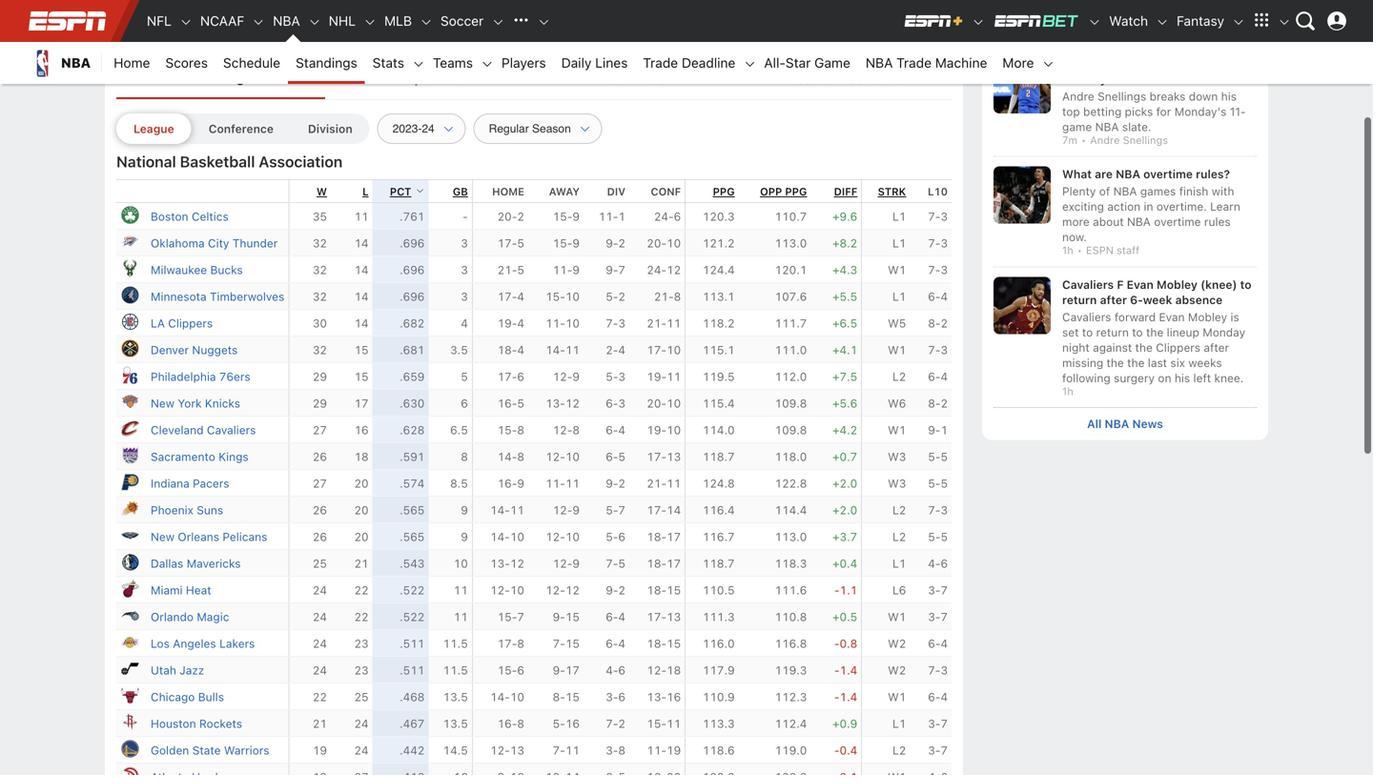 Task type: describe. For each thing, give the bounding box(es) containing it.
monday inside cavaliers f evan mobley (knee) to return after 6-week absence cavaliers forward evan mobley is set to return to the lineup monday night against the clippers after missing the the last six weeks following surgery on his left knee. 1h
[[1203, 325, 1245, 339]]

milwaukee bucks link
[[151, 263, 243, 277]]

the down forward
[[1146, 325, 1164, 339]]

5-5 for +3.7
[[928, 530, 948, 544]]

soccer
[[441, 13, 484, 29]]

15- down 17-8
[[497, 664, 517, 677]]

2 vertical spatial 22
[[313, 691, 327, 704]]

0 vertical spatial 16
[[354, 424, 369, 437]]

andre snellings breaks down his top betting picks for monday's 11-game nba slate. element
[[1062, 87, 1257, 134]]

7-3 for +9.6
[[928, 210, 948, 223]]

7-15
[[553, 637, 580, 651]]

14-10 for 9
[[490, 530, 524, 544]]

what are nba overtime rules? image
[[994, 167, 1051, 224]]

miami
[[151, 584, 183, 597]]

15-8
[[497, 424, 524, 437]]

nba news
[[997, 13, 1064, 31]]

1.4 for w1
[[840, 691, 858, 704]]

9- down the '11-1'
[[606, 237, 618, 250]]

24- for 6
[[654, 210, 674, 223]]

.591
[[400, 450, 425, 464]]

0 vertical spatial cavaliers
[[1062, 278, 1114, 291]]

1 horizontal spatial 4-6
[[928, 557, 948, 570]]

magic
[[197, 610, 229, 624]]

113.0 for +8.2
[[775, 237, 807, 250]]

nba down betting
[[1095, 120, 1119, 134]]

1 vertical spatial overtime
[[1154, 215, 1201, 229]]

9 for 17-5
[[573, 237, 580, 250]]

ny image
[[120, 392, 139, 411]]

12 up 9-15
[[565, 584, 580, 597]]

watch link
[[1102, 0, 1156, 42]]

19-4
[[497, 317, 524, 330]]

8- for w6
[[928, 397, 941, 410]]

10 up the 15-7
[[510, 584, 524, 597]]

0 horizontal spatial news
[[1030, 13, 1064, 31]]

f
[[1117, 278, 1124, 291]]

17-14
[[647, 504, 681, 517]]

nba right all
[[1105, 417, 1129, 430]]

15 left .659
[[354, 370, 369, 384]]

new york knicks
[[151, 397, 240, 410]]

18- for 9-2
[[647, 584, 667, 597]]

1 vertical spatial return
[[1096, 325, 1129, 339]]

w1 for -1.4
[[888, 691, 906, 704]]

6-5
[[606, 450, 626, 464]]

14-10 for 13.5
[[490, 691, 524, 704]]

20 for 14-11
[[354, 504, 369, 517]]

the up "last"
[[1135, 341, 1153, 354]]

1 vertical spatial snellings
[[1123, 134, 1168, 146]]

sacramento kings
[[151, 450, 249, 464]]

rockets
[[199, 717, 242, 731]]

1 vertical spatial cavaliers
[[1062, 310, 1111, 324]]

19- for 4
[[497, 317, 517, 330]]

9- up 5-2
[[606, 263, 618, 277]]

14- for 5-6
[[490, 530, 510, 544]]

8-2 for w6
[[928, 397, 948, 410]]

his inside nba betting: five picks for monday andre snellings breaks down his top betting picks for monday's 11- game nba slate.
[[1221, 90, 1237, 103]]

w5
[[888, 317, 906, 330]]

miami heat
[[151, 584, 211, 597]]

york
[[178, 397, 202, 410]]

cavaliers forward evan mobley is set to return to the lineup monday night against the clippers after missing the the last six weeks following surgery on his left knee. element
[[1062, 307, 1257, 386]]

l1 for +0.4
[[893, 557, 906, 570]]

2 vertical spatial 8-
[[553, 691, 565, 704]]

14- for 6-5
[[497, 450, 517, 464]]

lineup
[[1167, 325, 1199, 339]]

2 down the 7-5
[[618, 584, 626, 597]]

1 vertical spatial andre
[[1090, 134, 1120, 146]]

18-4
[[497, 343, 524, 357]]

9- down 6-5
[[606, 477, 618, 490]]

teams image
[[481, 57, 494, 71]]

15- up 17-8
[[497, 610, 517, 624]]

2-4
[[606, 343, 626, 357]]

news inside all nba news link
[[1132, 417, 1163, 430]]

0 horizontal spatial 25
[[313, 557, 327, 570]]

17- up 12-18
[[647, 610, 667, 624]]

12-9 for 5-3
[[553, 370, 580, 384]]

mlb
[[384, 13, 412, 29]]

12- for 15-8
[[553, 424, 573, 437]]

1 horizontal spatial 4-
[[928, 557, 941, 570]]

21- down 17-5
[[497, 263, 517, 277]]

1 vertical spatial after
[[1204, 341, 1229, 354]]

10 down 15-6
[[510, 691, 524, 704]]

state
[[192, 744, 221, 757]]

2 right w5
[[941, 317, 948, 330]]

3- for +0.5
[[928, 610, 941, 624]]

24- for 12
[[647, 263, 667, 277]]

missing
[[1062, 356, 1103, 369]]

cavaliers f evan mobley (knee) to return after 6-week absence cavaliers forward evan mobley is set to return to the lineup monday night against the clippers after missing the the last six weeks following surgery on his left knee. 1h
[[1062, 278, 1252, 397]]

all
[[1087, 417, 1102, 430]]

nfl image
[[179, 15, 193, 29]]

10 down 19-11
[[667, 397, 681, 410]]

lac image
[[120, 312, 139, 331]]

114.4
[[775, 504, 807, 517]]

14 for 17-5
[[354, 237, 369, 250]]

15 up 7-15
[[565, 610, 580, 624]]

chi image
[[120, 686, 139, 705]]

20- for 13-12
[[647, 397, 667, 410]]

+0.9
[[832, 717, 858, 731]]

15-9 for 11-
[[553, 210, 580, 223]]

18-15 for 9-2
[[647, 584, 681, 597]]

mia image
[[120, 579, 139, 598]]

10 down 12-8
[[565, 450, 580, 464]]

17- up 15-6
[[497, 637, 517, 651]]

tab list containing standings
[[116, 60, 952, 99]]

0 horizontal spatial for
[[1156, 105, 1171, 118]]

11- inside nba betting: five picks for monday andre snellings breaks down his top betting picks for monday's 11- game nba slate.
[[1230, 105, 1246, 118]]

3-8
[[606, 744, 626, 757]]

0 horizontal spatial 4-
[[606, 664, 618, 677]]

10 right .543 at the left of the page
[[454, 557, 468, 570]]

2 vertical spatial cavaliers
[[207, 424, 256, 437]]

15- down 16-5
[[497, 424, 517, 437]]

15 up 12-18
[[667, 637, 681, 651]]

0 vertical spatial 13-
[[546, 397, 565, 410]]

dallas mavericks link
[[151, 557, 241, 570]]

- down the gb on the left of the page
[[463, 210, 468, 223]]

schedule
[[223, 55, 280, 71]]

12- for 13-12
[[553, 557, 573, 570]]

ncaaf
[[200, 13, 244, 29]]

12 up the 15-7
[[510, 557, 524, 570]]

1 vertical spatial evan
[[1159, 310, 1185, 324]]

what are nba overtime rules? element
[[1062, 167, 1257, 182]]

left
[[1193, 371, 1211, 385]]

ind image
[[120, 472, 139, 491]]

18-17 for 5-6
[[647, 530, 681, 544]]

7-3 for +8.2
[[928, 237, 948, 250]]

monday's
[[1175, 105, 1227, 118]]

27 for 20
[[313, 477, 327, 490]]

13.5 for .468
[[443, 691, 468, 704]]

13.5 for .467
[[443, 717, 468, 731]]

more image
[[1042, 57, 1055, 71]]

17-4
[[497, 290, 524, 303]]

houston rockets link
[[151, 717, 242, 731]]

12- for 14-10
[[546, 530, 565, 544]]

sac image
[[120, 446, 139, 465]]

0 vertical spatial overtime
[[1144, 167, 1193, 181]]

118.0
[[775, 450, 807, 464]]

12 up 12-8
[[565, 397, 580, 410]]

17-13 for 6-5
[[647, 450, 681, 464]]

115.1
[[703, 343, 735, 357]]

9- right +4.2
[[928, 424, 941, 437]]

standings link down nba "image"
[[288, 42, 365, 84]]

119.5
[[703, 370, 735, 384]]

lal image
[[120, 632, 139, 651]]

15 up 5-16
[[565, 691, 580, 704]]

5-6
[[606, 530, 626, 544]]

2 horizontal spatial to
[[1240, 278, 1252, 291]]

.468
[[400, 691, 425, 704]]

game
[[814, 55, 850, 71]]

nba down 'in'
[[1127, 215, 1151, 229]]

112.0
[[775, 370, 807, 384]]

0 vertical spatial picks
[[1163, 57, 1193, 71]]

1 horizontal spatial to
[[1132, 325, 1143, 339]]

nba right espn plus image
[[997, 13, 1026, 31]]

absence
[[1175, 293, 1223, 306]]

fantasy image
[[1232, 15, 1245, 29]]

15- down away
[[553, 210, 573, 223]]

8 for 12-
[[573, 424, 580, 437]]

espn plus image
[[972, 15, 985, 29]]

+2.0 for 114.4
[[832, 504, 858, 517]]

betting:
[[1090, 57, 1134, 71]]

phi image
[[120, 365, 139, 384]]

expanded
[[400, 73, 459, 86]]

6.5
[[450, 424, 468, 437]]

5-5 for +0.7
[[928, 450, 948, 464]]

12 up 21-8
[[667, 263, 681, 277]]

21-11 for 9-2
[[647, 477, 681, 490]]

15-6
[[497, 664, 524, 677]]

global navigation element
[[19, 0, 1354, 42]]

celtics
[[192, 210, 229, 223]]

17- up 19-11
[[647, 343, 667, 357]]

0 horizontal spatial to
[[1082, 325, 1093, 339]]

9- down the 7-5
[[606, 584, 618, 597]]

all-star game link
[[757, 42, 858, 84]]

minnesota timberwolves
[[151, 290, 284, 303]]

lakers
[[219, 637, 255, 651]]

13 for 118.7
[[667, 450, 681, 464]]

cavaliers f evan mobley (knee) to return after 6-week absence element
[[1062, 277, 1257, 307]]

against
[[1093, 341, 1132, 354]]

16- for 9
[[497, 477, 517, 490]]

12- for 12-10
[[546, 584, 565, 597]]

.628
[[400, 424, 425, 437]]

denver
[[151, 343, 189, 357]]

conference link
[[191, 114, 291, 144]]

17- down 20-2
[[497, 237, 517, 250]]

0 vertical spatial 13-12
[[546, 397, 580, 410]]

32 for 17-4
[[313, 290, 327, 303]]

1 ppg from the left
[[713, 186, 735, 198]]

orlando
[[151, 610, 194, 624]]

indiana
[[151, 477, 190, 490]]

all nba news
[[1087, 417, 1163, 430]]

15 left '110.5'
[[667, 584, 681, 597]]

0 vertical spatial standings
[[179, 14, 312, 45]]

118.2
[[703, 317, 735, 330]]

0 vertical spatial mobley
[[1157, 278, 1198, 291]]

watch
[[1109, 13, 1148, 29]]

soccer image
[[491, 15, 505, 29]]

houston
[[151, 717, 196, 731]]

3- up the 7-2
[[606, 691, 618, 704]]

17-8
[[497, 637, 524, 651]]

109.8 for +5.6
[[775, 397, 807, 410]]

standings link up conference link
[[116, 61, 325, 97]]

den image
[[120, 339, 139, 358]]

13 for 111.3
[[667, 610, 681, 624]]

9 for 20-2
[[573, 210, 580, 223]]

122.8
[[775, 477, 807, 490]]

his inside cavaliers f evan mobley (knee) to return after 6-week absence cavaliers forward evan mobley is set to return to the lineup monday night against the clippers after missing the the last six weeks following surgery on his left knee. 1h
[[1175, 371, 1190, 385]]

21-11 for 7-3
[[647, 317, 681, 330]]

10 left 114.0
[[667, 424, 681, 437]]

l2 for 3-
[[893, 744, 906, 757]]

5-3
[[606, 370, 626, 384]]

league
[[134, 122, 174, 136]]

atl image
[[120, 766, 139, 775]]

7-11
[[553, 744, 580, 757]]

w2 for 6-
[[888, 637, 906, 651]]

2 19 from the left
[[667, 744, 681, 757]]

0 vertical spatial 20-
[[497, 210, 517, 223]]

15- down 13-16
[[647, 717, 667, 731]]

okc image
[[120, 232, 139, 251]]

what
[[1062, 167, 1092, 181]]

11.5 for 15-6
[[443, 664, 468, 677]]

no image
[[120, 526, 139, 545]]

national basketball association
[[116, 153, 343, 171]]

hou image
[[120, 713, 139, 732]]

l link
[[362, 186, 369, 198]]

0 horizontal spatial 14-11
[[490, 504, 524, 517]]

1 vertical spatial standings
[[296, 55, 357, 71]]

1 1h from the top
[[1062, 244, 1073, 257]]

tournament
[[843, 73, 915, 86]]

boston celtics link
[[151, 210, 229, 223]]

more espn image
[[1278, 15, 1291, 29]]

0 vertical spatial return
[[1062, 293, 1097, 306]]

learn
[[1210, 200, 1240, 213]]

3-6
[[606, 691, 626, 704]]

cavaliers f evan mobley (knee) to return after 6-week absence image
[[994, 277, 1051, 334]]

17- down 19-10
[[647, 450, 667, 464]]

3-7 for l2
[[928, 744, 948, 757]]

-1.1
[[834, 584, 858, 597]]

10 down 16-9 at the left bottom of page
[[510, 530, 524, 544]]

17- down 21-5
[[497, 290, 517, 303]]

phx image
[[120, 499, 139, 518]]

2 up 9-1
[[941, 397, 948, 410]]

1 horizontal spatial 21
[[354, 557, 369, 570]]

nba betting: five picks for monday element
[[1062, 56, 1257, 87]]

0 horizontal spatial 13-
[[490, 557, 510, 570]]

nhl link
[[321, 0, 363, 42]]

new for new orleans pelicans
[[151, 530, 175, 544]]

2 vertical spatial 13
[[510, 744, 524, 757]]

2 up 9-7
[[618, 237, 626, 250]]

2 down 3-6
[[618, 717, 626, 731]]

0 horizontal spatial 4-6
[[606, 664, 626, 677]]

exciting
[[1062, 200, 1104, 213]]

113.0 for +3.7
[[775, 530, 807, 544]]

min image
[[120, 285, 139, 304]]

nba trade machine
[[866, 55, 987, 71]]

10 down 11-9
[[565, 290, 580, 303]]

11- for 11-10
[[546, 317, 565, 330]]

watch image
[[1156, 15, 1169, 29]]

l1 for +8.2
[[893, 237, 906, 250]]

conference
[[209, 122, 274, 136]]

schedule link
[[215, 42, 288, 84]]

18- for 7-5
[[647, 557, 667, 570]]

0 horizontal spatial division
[[308, 122, 353, 136]]

players
[[502, 55, 546, 71]]

32 for 21-5
[[313, 263, 327, 277]]

2 ppg from the left
[[785, 186, 807, 198]]

21- for 5-2
[[654, 290, 674, 303]]

9- up 8-15
[[553, 664, 565, 677]]

12- for 14-8
[[546, 450, 565, 464]]

in
[[1144, 200, 1153, 213]]

1 19 from the left
[[313, 744, 327, 757]]

17- right 5-7
[[647, 504, 667, 517]]

9 for 17-6
[[573, 370, 580, 384]]

.442
[[400, 744, 425, 757]]

7-3 for +2.0
[[928, 504, 948, 517]]

1 vertical spatial 13-12
[[490, 557, 524, 570]]

ncaaf link
[[193, 0, 252, 42]]

3- down the 7-2
[[606, 744, 618, 757]]

1 vertical spatial 25
[[354, 691, 369, 704]]

19-10
[[647, 424, 681, 437]]

more espn image
[[1247, 7, 1276, 35]]

9 for 14-11
[[573, 504, 580, 517]]

cle image
[[120, 419, 139, 438]]

3- for -1.1
[[928, 584, 941, 597]]

12-9 for 7-5
[[553, 557, 580, 570]]

w1 for +0.5
[[888, 610, 906, 624]]

nba up action
[[1113, 185, 1137, 198]]

19- for 11
[[647, 370, 667, 384]]

15 down 9-15
[[565, 637, 580, 651]]

12-10 for 10
[[546, 530, 580, 544]]

9- down the 12-12
[[553, 610, 565, 624]]

soccer link
[[433, 0, 491, 42]]

9-2 for 21-11
[[606, 477, 626, 490]]

111.6
[[775, 584, 807, 597]]

23 for 17-8
[[354, 637, 369, 651]]

17- down "18-4" on the top of page
[[497, 370, 517, 384]]

.522 for 12-
[[400, 584, 425, 597]]

8 down 6.5
[[461, 450, 468, 464]]

utah image
[[120, 659, 139, 678]]

jazz
[[180, 664, 204, 677]]



Task type: locate. For each thing, give the bounding box(es) containing it.
standings down nba "image"
[[296, 55, 357, 71]]

0 horizontal spatial ppg
[[713, 186, 735, 198]]

evan up lineup
[[1159, 310, 1185, 324]]

- for 117.9
[[834, 664, 840, 677]]

nba image
[[308, 15, 321, 29]]

- for 110.5
[[834, 584, 840, 597]]

andre snellings
[[1090, 134, 1168, 146]]

2 27 from the top
[[313, 477, 327, 490]]

20-10 for 6-3
[[647, 397, 681, 410]]

following
[[1062, 371, 1111, 385]]

tab list
[[116, 60, 952, 99]]

1 18-15 from the top
[[647, 584, 681, 597]]

8-2 for w5
[[928, 317, 948, 330]]

0 vertical spatial 1.4
[[840, 664, 858, 677]]

20 for 16-9
[[354, 477, 369, 490]]

14-10 down 16-9 at the left bottom of page
[[490, 530, 524, 544]]

1 +2.0 from the top
[[832, 477, 858, 490]]

0 vertical spatial 4-6
[[928, 557, 948, 570]]

1 vertical spatial mobley
[[1188, 310, 1227, 324]]

18- down 19-4
[[497, 343, 517, 357]]

14 for 21-5
[[354, 263, 369, 277]]

26 for 14-10
[[313, 530, 327, 544]]

1 vertical spatial 12-10
[[546, 530, 580, 544]]

+2.0 up +3.7 at right
[[832, 504, 858, 517]]

ncaaf image
[[252, 15, 265, 29]]

0 vertical spatial 18
[[354, 450, 369, 464]]

2 vertical spatial 13-
[[647, 691, 667, 704]]

(knee)
[[1201, 278, 1237, 291]]

2 new from the top
[[151, 530, 175, 544]]

1 vertical spatial monday
[[1203, 325, 1245, 339]]

3 12-9 from the top
[[553, 557, 580, 570]]

118.7 up '110.5'
[[703, 557, 735, 570]]

5 l1 from the top
[[893, 717, 906, 731]]

1 w1 from the top
[[888, 263, 906, 277]]

w1 for +4.2
[[888, 424, 906, 437]]

0 vertical spatial 118.7
[[703, 450, 735, 464]]

2 +2.0 from the top
[[832, 504, 858, 517]]

22 for 12-10
[[354, 584, 369, 597]]

1 vertical spatial 27
[[313, 477, 327, 490]]

2 vertical spatial 9-2
[[606, 584, 626, 597]]

.522 for 15-
[[400, 610, 425, 624]]

107.6
[[775, 290, 807, 303]]

10
[[667, 237, 681, 250], [565, 290, 580, 303], [565, 317, 580, 330], [667, 343, 681, 357], [667, 397, 681, 410], [667, 424, 681, 437], [565, 450, 580, 464], [510, 530, 524, 544], [565, 530, 580, 544], [454, 557, 468, 570], [510, 584, 524, 597], [510, 691, 524, 704]]

1 vertical spatial 19-
[[647, 370, 667, 384]]

1 .522 from the top
[[400, 584, 425, 597]]

-1.4 down -0.8
[[834, 664, 858, 677]]

1 109.8 from the top
[[775, 397, 807, 410]]

10 up 19-11
[[667, 343, 681, 357]]

1 trade from the left
[[643, 55, 678, 71]]

1 20-10 from the top
[[647, 237, 681, 250]]

18-17 right the 7-5
[[647, 557, 681, 570]]

golden
[[151, 744, 189, 757]]

2 12-9 from the top
[[553, 504, 580, 517]]

list containing nba betting: five picks for monday
[[994, 56, 1257, 398]]

14-
[[546, 343, 565, 357], [497, 450, 517, 464], [490, 504, 510, 517], [490, 530, 510, 544], [490, 691, 510, 704]]

1 vertical spatial 29
[[313, 397, 327, 410]]

1 18-17 from the top
[[647, 530, 681, 544]]

.630
[[400, 397, 425, 410]]

25 left ".468"
[[354, 691, 369, 704]]

3-7 right 0.4
[[928, 744, 948, 757]]

pct
[[390, 186, 411, 198]]

15-9 down away
[[553, 210, 580, 223]]

dal image
[[120, 552, 139, 571]]

nba inside global navigation element
[[273, 13, 300, 29]]

15- up 11-10
[[546, 290, 565, 303]]

11-9
[[553, 263, 580, 277]]

3-7
[[928, 584, 948, 597], [928, 610, 948, 624], [928, 717, 948, 731], [928, 744, 948, 757]]

12- for 17-6
[[553, 370, 573, 384]]

w1 for +4.3
[[888, 263, 906, 277]]

1 vertical spatial .522
[[400, 610, 425, 624]]

0 horizontal spatial picks
[[1125, 105, 1153, 118]]

11.5
[[443, 637, 468, 651], [443, 664, 468, 677]]

2 23 from the top
[[354, 664, 369, 677]]

1 vertical spatial news
[[1132, 417, 1163, 430]]

snellings down the slate.
[[1123, 134, 1168, 146]]

nhl image
[[363, 15, 377, 29]]

1 12-9 from the top
[[553, 370, 580, 384]]

8 for 14-
[[517, 450, 524, 464]]

opp
[[760, 186, 782, 198]]

+3.7
[[832, 530, 858, 544]]

1.4
[[840, 664, 858, 677], [840, 691, 858, 704]]

24-12
[[647, 263, 681, 277]]

0.4
[[840, 744, 858, 757]]

1 horizontal spatial 25
[[354, 691, 369, 704]]

3 3-7 from the top
[[928, 717, 948, 731]]

3-7 right the +0.9
[[928, 717, 948, 731]]

9-2 up 9-7
[[606, 237, 626, 250]]

118.3
[[775, 557, 807, 570]]

15 left .681
[[354, 343, 369, 357]]

7-3 for +4.3
[[928, 263, 948, 277]]

gs image
[[120, 739, 139, 758]]

1 vertical spatial 16-
[[497, 477, 517, 490]]

1 horizontal spatial nba link
[[265, 0, 308, 42]]

0 vertical spatial 29
[[313, 370, 327, 384]]

8 for 17-
[[517, 637, 524, 651]]

division up association
[[308, 122, 353, 136]]

monday down is on the top of page
[[1203, 325, 1245, 339]]

clippers inside cavaliers f evan mobley (knee) to return after 6-week absence cavaliers forward evan mobley is set to return to the lineup monday night against the clippers after missing the the last six weeks following surgery on his left knee. 1h
[[1156, 341, 1201, 354]]

pelicans
[[223, 530, 267, 544]]

.543
[[400, 557, 425, 570]]

1 new from the top
[[151, 397, 175, 410]]

orlando magic link
[[151, 610, 229, 624]]

- up the +0.9
[[834, 691, 840, 704]]

stats
[[373, 55, 404, 71]]

0 vertical spatial w3
[[888, 450, 906, 464]]

1 11.5 from the top
[[443, 637, 468, 651]]

nba up the tournament
[[866, 55, 893, 71]]

8 down 16-5
[[517, 424, 524, 437]]

2 l1 from the top
[[893, 237, 906, 250]]

19 right the warriors
[[313, 744, 327, 757]]

to
[[1240, 278, 1252, 291], [1082, 325, 1093, 339], [1132, 325, 1143, 339]]

27 for 16
[[313, 424, 327, 437]]

.696 for 17-4
[[400, 290, 425, 303]]

8 for 21-
[[674, 290, 681, 303]]

to down forward
[[1132, 325, 1143, 339]]

10 left 5-6 on the left of the page
[[565, 530, 580, 544]]

1 w3 from the top
[[888, 450, 906, 464]]

2 8-2 from the top
[[928, 397, 948, 410]]

3- for -0.4
[[928, 744, 941, 757]]

.574
[[400, 477, 425, 490]]

l1 for +5.5
[[893, 290, 906, 303]]

1 8-2 from the top
[[928, 317, 948, 330]]

bos image
[[120, 205, 139, 224]]

l2 for 6-
[[893, 370, 906, 384]]

1 26 from the top
[[313, 450, 327, 464]]

20- down home
[[497, 210, 517, 223]]

2 26 from the top
[[313, 504, 327, 517]]

mil image
[[120, 259, 139, 278]]

denver nuggets link
[[151, 343, 238, 357]]

more sports image
[[537, 15, 550, 29]]

0 horizontal spatial clippers
[[168, 317, 213, 330]]

3 l1 from the top
[[893, 290, 906, 303]]

nba betting: five picks for monday image
[[994, 56, 1051, 113]]

14- for 3-6
[[490, 691, 510, 704]]

0 vertical spatial 25
[[313, 557, 327, 570]]

1 horizontal spatial clippers
[[1156, 341, 1201, 354]]

20 for 14-10
[[354, 530, 369, 544]]

6- inside cavaliers f evan mobley (knee) to return after 6-week absence cavaliers forward evan mobley is set to return to the lineup monday night against the clippers after missing the the last six weeks following surgery on his left knee. 1h
[[1130, 293, 1143, 306]]

news up more icon
[[1030, 13, 1064, 31]]

18- up 12-18
[[647, 637, 667, 651]]

1 5-5 from the top
[[928, 450, 948, 464]]

ppg link
[[713, 186, 735, 198]]

nba right are
[[1116, 167, 1140, 181]]

1 vertical spatial 20
[[354, 504, 369, 517]]

2 20-10 from the top
[[647, 397, 681, 410]]

night
[[1062, 341, 1090, 354]]

14 for 19-4
[[354, 317, 369, 330]]

l1 for +0.9
[[893, 717, 906, 731]]

new for new york knicks
[[151, 397, 175, 410]]

2 .522 from the top
[[400, 610, 425, 624]]

picks up the slate.
[[1125, 105, 1153, 118]]

16-8
[[497, 717, 524, 731]]

4
[[517, 290, 524, 303], [941, 290, 948, 303], [461, 317, 468, 330], [517, 317, 524, 330], [517, 343, 524, 357], [618, 343, 626, 357], [941, 370, 948, 384], [618, 424, 626, 437], [618, 610, 626, 624], [618, 637, 626, 651], [941, 637, 948, 651], [941, 691, 948, 704]]

18-15 for 6-4
[[647, 637, 681, 651]]

11- down div
[[599, 210, 618, 223]]

11- for 11-1
[[599, 210, 618, 223]]

1 horizontal spatial his
[[1221, 90, 1237, 103]]

angeles
[[173, 637, 216, 651]]

thunder
[[233, 237, 278, 250]]

0 horizontal spatial after
[[1100, 293, 1127, 306]]

standings inside tab list
[[191, 72, 251, 85]]

nba trade machine link
[[858, 42, 995, 84]]

14-11 down 11-10
[[546, 343, 580, 357]]

3 w1 from the top
[[888, 424, 906, 437]]

timberwolves
[[210, 290, 284, 303]]

16- up 12-13
[[497, 717, 517, 731]]

7-3 for +4.1
[[928, 343, 948, 357]]

2 w2 from the top
[[888, 664, 906, 677]]

8 down 24-12
[[674, 290, 681, 303]]

andre
[[1062, 90, 1094, 103], [1090, 134, 1120, 146]]

1 vertical spatial 20-
[[647, 237, 667, 250]]

season
[[797, 73, 840, 86]]

- for 116.0
[[834, 637, 840, 651]]

golden state warriors link
[[151, 744, 269, 757]]

1 17-13 from the top
[[647, 450, 681, 464]]

the up surgery
[[1127, 356, 1145, 369]]

18-17 for 7-5
[[647, 557, 681, 570]]

overtime down overtime.
[[1154, 215, 1201, 229]]

philadelphia
[[151, 370, 216, 384]]

13-12 up the 15-7
[[490, 557, 524, 570]]

2 down 6-5
[[618, 477, 626, 490]]

- for 110.9
[[834, 691, 840, 704]]

snellings inside nba betting: five picks for monday andre snellings breaks down his top betting picks for monday's 11- game nba slate.
[[1098, 90, 1146, 103]]

32 for 17-5
[[313, 237, 327, 250]]

.761
[[400, 210, 425, 223]]

2 vertical spatial 12-9
[[553, 557, 580, 570]]

17-13 down 19-10
[[647, 450, 681, 464]]

0 horizontal spatial 16
[[354, 424, 369, 437]]

0 vertical spatial 5-5
[[928, 450, 948, 464]]

0 vertical spatial news
[[1030, 13, 1064, 31]]

l1 down strk
[[893, 210, 906, 223]]

2 5-5 from the top
[[928, 477, 948, 490]]

1 -1.4 from the top
[[834, 664, 858, 677]]

2 3-7 from the top
[[928, 610, 948, 624]]

- for 118.6
[[834, 744, 840, 757]]

2 l2 from the top
[[893, 504, 906, 517]]

0 vertical spatial 15-9
[[553, 210, 580, 223]]

2 vertical spatial standings
[[191, 72, 251, 85]]

10 down 15-10 at top
[[565, 317, 580, 330]]

24-
[[654, 210, 674, 223], [647, 263, 667, 277]]

9-2 down the 7-5
[[606, 584, 626, 597]]

0 vertical spatial 14-10
[[490, 530, 524, 544]]

suns
[[197, 504, 223, 517]]

1 vertical spatial clippers
[[1156, 341, 1201, 354]]

0 vertical spatial 4-
[[928, 557, 941, 570]]

w3 for +0.7
[[888, 450, 906, 464]]

21-8
[[654, 290, 681, 303]]

2 vertical spatial 20
[[354, 530, 369, 544]]

15- up 11-9
[[553, 237, 573, 250]]

l2 for 7-
[[893, 504, 906, 517]]

1 w2 from the top
[[888, 637, 906, 651]]

- up the +0.5 on the right of the page
[[834, 584, 840, 597]]

4 l2 from the top
[[893, 744, 906, 757]]

2 vertical spatial 16-
[[497, 717, 517, 731]]

1 vertical spatial picks
[[1125, 105, 1153, 118]]

19- down 17-4
[[497, 317, 517, 330]]

daily lines
[[561, 55, 628, 71]]

8 down the 7-2
[[618, 744, 626, 757]]

2 vertical spatial 19-
[[647, 424, 667, 437]]

all nba news link
[[1087, 417, 1163, 431]]

0 vertical spatial 14-11
[[546, 343, 580, 357]]

2 18-15 from the top
[[647, 637, 681, 651]]

1 .565 from the top
[[400, 504, 425, 517]]

29 for 17
[[313, 397, 327, 410]]

76ers
[[219, 370, 250, 384]]

1 vertical spatial 5-5
[[928, 477, 948, 490]]

new orleans pelicans
[[151, 530, 267, 544]]

nba right more icon
[[1062, 57, 1087, 71]]

1 13.5 from the top
[[443, 691, 468, 704]]

8 for 15-
[[517, 424, 524, 437]]

miami heat link
[[151, 584, 211, 597]]

bucks
[[210, 263, 243, 277]]

14- for 5-7
[[490, 504, 510, 517]]

11- right 16-9 at the left bottom of page
[[546, 477, 565, 490]]

l1 up l6
[[893, 557, 906, 570]]

115.4
[[703, 397, 735, 410]]

2 17-13 from the top
[[647, 610, 681, 624]]

4 3-7 from the top
[[928, 744, 948, 757]]

in-
[[780, 73, 797, 86]]

21- for 7-3
[[647, 317, 667, 330]]

1 27 from the top
[[313, 424, 327, 437]]

2 15-9 from the top
[[553, 237, 580, 250]]

1 15-9 from the top
[[553, 210, 580, 223]]

11.5 for 17-8
[[443, 637, 468, 651]]

3- right l6
[[928, 584, 941, 597]]

1 118.7 from the top
[[703, 450, 735, 464]]

orleans
[[178, 530, 219, 544]]

10 down '24-6'
[[667, 237, 681, 250]]

1 1.4 from the top
[[840, 664, 858, 677]]

div
[[607, 186, 626, 198]]

2 .565 from the top
[[400, 530, 425, 544]]

0 horizontal spatial 18
[[354, 450, 369, 464]]

.565 for 14-10
[[400, 530, 425, 544]]

2 1.4 from the top
[[840, 691, 858, 704]]

his
[[1221, 90, 1237, 103], [1175, 371, 1190, 385]]

0 vertical spatial 18-15
[[647, 584, 681, 597]]

1 .696 from the top
[[400, 237, 425, 250]]

1 vertical spatial 17-13
[[647, 610, 681, 624]]

+7.5
[[832, 370, 858, 384]]

1 horizontal spatial ppg
[[785, 186, 807, 198]]

bulls
[[198, 691, 224, 704]]

philadelphia 76ers
[[151, 370, 250, 384]]

12-9
[[553, 370, 580, 384], [553, 504, 580, 517], [553, 557, 580, 570]]

3- for +0.9
[[928, 717, 941, 731]]

orlando magic
[[151, 610, 229, 624]]

orl image
[[120, 606, 139, 625]]

1 horizontal spatial news
[[1132, 417, 1163, 430]]

3 20 from the top
[[354, 530, 369, 544]]

11- for 11-11
[[546, 477, 565, 490]]

0 vertical spatial w2
[[888, 637, 906, 651]]

5 w1 from the top
[[888, 691, 906, 704]]

nba left home
[[61, 55, 91, 71]]

3-7 for w1
[[928, 610, 948, 624]]

109.8 down 112.0
[[775, 397, 807, 410]]

8
[[674, 290, 681, 303], [517, 424, 524, 437], [573, 424, 580, 437], [461, 450, 468, 464], [517, 450, 524, 464], [517, 637, 524, 651], [517, 717, 524, 731], [618, 744, 626, 757]]

2 16- from the top
[[497, 477, 517, 490]]

14-11 down 16-9 at the left bottom of page
[[490, 504, 524, 517]]

nba betting: five picks for monday andre snellings breaks down his top betting picks for monday's 11- game nba slate.
[[1062, 57, 1246, 134]]

1 horizontal spatial picks
[[1163, 57, 1193, 71]]

16 for 13-16
[[667, 691, 681, 704]]

deadline
[[682, 55, 736, 71]]

21-
[[497, 263, 517, 277], [654, 290, 674, 303], [647, 317, 667, 330], [647, 477, 667, 490]]

phoenix suns
[[151, 504, 223, 517]]

indiana pacers link
[[151, 477, 229, 490]]

8- right w5
[[928, 317, 941, 330]]

1 32 from the top
[[313, 237, 327, 250]]

0 vertical spatial 13
[[667, 450, 681, 464]]

2 32 from the top
[[313, 263, 327, 277]]

1 for 9-
[[941, 424, 948, 437]]

1 20 from the top
[[354, 477, 369, 490]]

2 trade from the left
[[897, 55, 932, 71]]

2 .511 from the top
[[400, 664, 425, 677]]

26 for 14-8
[[313, 450, 327, 464]]

1 horizontal spatial trade
[[897, 55, 932, 71]]

division right vs. at the top
[[625, 73, 673, 86]]

1 vertical spatial 14-11
[[490, 504, 524, 517]]

18- for 5-6
[[647, 530, 667, 544]]

8 down 15-8
[[517, 450, 524, 464]]

9-2 for 20-10
[[606, 237, 626, 250]]

dallas mavericks
[[151, 557, 241, 570]]

0 horizontal spatial 13-12
[[490, 557, 524, 570]]

trade
[[643, 55, 678, 71], [897, 55, 932, 71]]

18-15 up 12-18
[[647, 637, 681, 651]]

trade deadline image
[[743, 57, 757, 71]]

21- for 9-2
[[647, 477, 667, 490]]

1 vertical spatial 18
[[667, 664, 681, 677]]

9-2 for 18-15
[[606, 584, 626, 597]]

116.7
[[703, 530, 735, 544]]

2 18-17 from the top
[[647, 557, 681, 570]]

1 9-2 from the top
[[606, 237, 626, 250]]

espn bet image
[[993, 13, 1081, 29]]

2 -1.4 from the top
[[834, 691, 858, 704]]

1 16- from the top
[[497, 397, 517, 410]]

2 29 from the top
[[313, 397, 327, 410]]

2 20 from the top
[[354, 504, 369, 517]]

18- down 17-14
[[647, 530, 667, 544]]

0 vertical spatial 8-
[[928, 317, 941, 330]]

for up down
[[1196, 57, 1212, 71]]

mlb image
[[420, 15, 433, 29]]

2 1h from the top
[[1062, 385, 1073, 397]]

7-3 for -1.4
[[928, 664, 948, 677]]

15-9 up 11-9
[[553, 237, 580, 250]]

on
[[1158, 371, 1172, 385]]

0 vertical spatial for
[[1196, 57, 1212, 71]]

16- for 5
[[497, 397, 517, 410]]

2 14-10 from the top
[[490, 691, 524, 704]]

1 23 from the top
[[354, 637, 369, 651]]

0 vertical spatial 113.0
[[775, 237, 807, 250]]

4 w1 from the top
[[888, 610, 906, 624]]

monday inside nba betting: five picks for monday andre snellings breaks down his top betting picks for monday's 11- game nba slate.
[[1062, 72, 1107, 86]]

8- up 9-1
[[928, 397, 941, 410]]

nba up home
[[116, 14, 174, 45]]

espn bet image
[[1088, 15, 1102, 29]]

8- for w5
[[928, 317, 941, 330]]

.682
[[400, 317, 425, 330]]

2 9-2 from the top
[[606, 477, 626, 490]]

.511 for 17-
[[400, 637, 425, 651]]

9 for 21-5
[[573, 263, 580, 277]]

1 vertical spatial 21
[[313, 717, 327, 731]]

2 113.0 from the top
[[775, 530, 807, 544]]

30
[[313, 317, 327, 330]]

andre up the top
[[1062, 90, 1094, 103]]

minnesota timberwolves link
[[151, 290, 284, 303]]

11- down 15-10 at top
[[546, 317, 565, 330]]

1 3-7 from the top
[[928, 584, 948, 597]]

8-2 right w5
[[928, 317, 948, 330]]

1 horizontal spatial division
[[625, 73, 673, 86]]

0 vertical spatial 17-13
[[647, 450, 681, 464]]

32 for 18-4
[[313, 343, 327, 357]]

1.4 for w2
[[840, 664, 858, 677]]

0 vertical spatial 22
[[354, 584, 369, 597]]

3 26 from the top
[[313, 530, 327, 544]]

3 l2 from the top
[[893, 530, 906, 544]]

3 9-2 from the top
[[606, 584, 626, 597]]

11.5 left 17-8
[[443, 637, 468, 651]]

1 14-10 from the top
[[490, 530, 524, 544]]

standings link
[[288, 42, 365, 84], [116, 61, 325, 97]]

12-9 left 5-3
[[553, 370, 580, 384]]

3 .696 from the top
[[400, 290, 425, 303]]

3.5
[[450, 343, 468, 357]]

11-1
[[599, 210, 626, 223]]

nba standings 2023-24
[[116, 14, 435, 45]]

0 vertical spatial 109.8
[[775, 397, 807, 410]]

20-10 for 9-2
[[647, 237, 681, 250]]

1 vertical spatial w2
[[888, 664, 906, 677]]

4 l1 from the top
[[893, 557, 906, 570]]

.511 for 15-
[[400, 664, 425, 677]]

+4.3
[[832, 263, 858, 277]]

2 13.5 from the top
[[443, 717, 468, 731]]

1 vertical spatial 1h
[[1062, 385, 1073, 397]]

plenty of nba games finish with exciting action in overtime. learn more about nba overtime rules now. element
[[1062, 182, 1257, 245]]

-1.4 for 112.3
[[834, 691, 858, 704]]

-1.4 for 119.3
[[834, 664, 858, 677]]

espn more sports home page image
[[507, 7, 535, 35]]

2 .696 from the top
[[400, 263, 425, 277]]

0 horizontal spatial trade
[[643, 55, 678, 71]]

22 for 15-7
[[354, 610, 369, 624]]

1 vertical spatial 1
[[941, 424, 948, 437]]

13- up 12-8
[[546, 397, 565, 410]]

2 down 9-7
[[618, 290, 626, 303]]

the down against
[[1107, 356, 1124, 369]]

1 113.0 from the top
[[775, 237, 807, 250]]

0 vertical spatial 18-17
[[647, 530, 681, 544]]

-0.4
[[834, 744, 858, 757]]

14 for 17-4
[[354, 290, 369, 303]]

cleveland cavaliers link
[[151, 424, 256, 437]]

0 horizontal spatial his
[[1175, 371, 1190, 385]]

1 horizontal spatial 13-12
[[546, 397, 580, 410]]

andre inside nba betting: five picks for monday andre snellings breaks down his top betting picks for monday's 11- game nba slate.
[[1062, 90, 1094, 103]]

division inside tab list
[[625, 73, 673, 86]]

chicago
[[151, 691, 195, 704]]

1 vertical spatial 15-9
[[553, 237, 580, 250]]

3-7 for l6
[[928, 584, 948, 597]]

13 down 19-10
[[667, 450, 681, 464]]

espn+ image
[[903, 13, 964, 29]]

cavaliers left f
[[1062, 278, 1114, 291]]

13 left 111.3
[[667, 610, 681, 624]]

.511
[[400, 637, 425, 651], [400, 664, 425, 677]]

1 horizontal spatial 19
[[667, 744, 681, 757]]

9-15
[[553, 610, 580, 624]]

2 w1 from the top
[[888, 343, 906, 357]]

1 l1 from the top
[[893, 210, 906, 223]]

3 5-5 from the top
[[928, 530, 948, 544]]

1 vertical spatial w3
[[888, 477, 906, 490]]

3 32 from the top
[[313, 290, 327, 303]]

2 down home
[[517, 210, 524, 223]]

strk link
[[878, 186, 906, 198]]

1 vertical spatial 8-
[[928, 397, 941, 410]]

0 horizontal spatial nba link
[[19, 42, 102, 84]]

profile management image
[[1327, 11, 1346, 31]]

2 109.8 from the top
[[775, 424, 807, 437]]

1h inside cavaliers f evan mobley (knee) to return after 6-week absence cavaliers forward evan mobley is set to return to the lineup monday night against the clippers after missing the the last six weeks following surgery on his left knee. 1h
[[1062, 385, 1073, 397]]

2 horizontal spatial 13-
[[647, 691, 667, 704]]

+2.0
[[832, 477, 858, 490], [832, 504, 858, 517]]

16- for 8
[[497, 717, 517, 731]]

21 left .543 at the left of the page
[[354, 557, 369, 570]]

1 vertical spatial 24-
[[647, 263, 667, 277]]

new left york
[[151, 397, 175, 410]]

his right down
[[1221, 90, 1237, 103]]

3-
[[928, 584, 941, 597], [928, 610, 941, 624], [606, 691, 618, 704], [928, 717, 941, 731], [606, 744, 618, 757], [928, 744, 941, 757]]

1 vertical spatial 26
[[313, 504, 327, 517]]

1 vertical spatial new
[[151, 530, 175, 544]]

2 21-11 from the top
[[647, 477, 681, 490]]

all-star game
[[764, 55, 850, 71]]

standings up schedule
[[179, 14, 312, 45]]

4 32 from the top
[[313, 343, 327, 357]]

1 21-11 from the top
[[647, 317, 681, 330]]

2 w3 from the top
[[888, 477, 906, 490]]

19- for 10
[[647, 424, 667, 437]]

list
[[994, 56, 1257, 398]]

20- up 24-12
[[647, 237, 667, 250]]

vs.
[[604, 73, 623, 86]]

kings
[[219, 450, 249, 464]]

rules
[[1204, 215, 1231, 229]]

stats image
[[412, 57, 425, 71]]

sacramento
[[151, 450, 215, 464]]

3 16- from the top
[[497, 717, 517, 731]]

1 l2 from the top
[[893, 370, 906, 384]]

1 horizontal spatial 14-11
[[546, 343, 580, 357]]

11- for 11-19
[[647, 744, 667, 757]]

news down surgery
[[1132, 417, 1163, 430]]

1 .511 from the top
[[400, 637, 425, 651]]

2 11.5 from the top
[[443, 664, 468, 677]]

0 vertical spatial 1h
[[1062, 244, 1073, 257]]

23 for 15-6
[[354, 664, 369, 677]]

2 vertical spatial 20-
[[647, 397, 667, 410]]

after down f
[[1100, 293, 1127, 306]]

minnesota
[[151, 290, 207, 303]]

.565 up .543 at the left of the page
[[400, 530, 425, 544]]

clippers
[[168, 317, 213, 330], [1156, 341, 1201, 354]]

2 vertical spatial 12-10
[[490, 584, 524, 597]]

1 29 from the top
[[313, 370, 327, 384]]

118.7 for 18-17
[[703, 557, 735, 570]]

18- left '110.5'
[[647, 584, 667, 597]]

0 vertical spatial evan
[[1127, 278, 1154, 291]]



Task type: vqa. For each thing, say whether or not it's contained in the screenshot.


